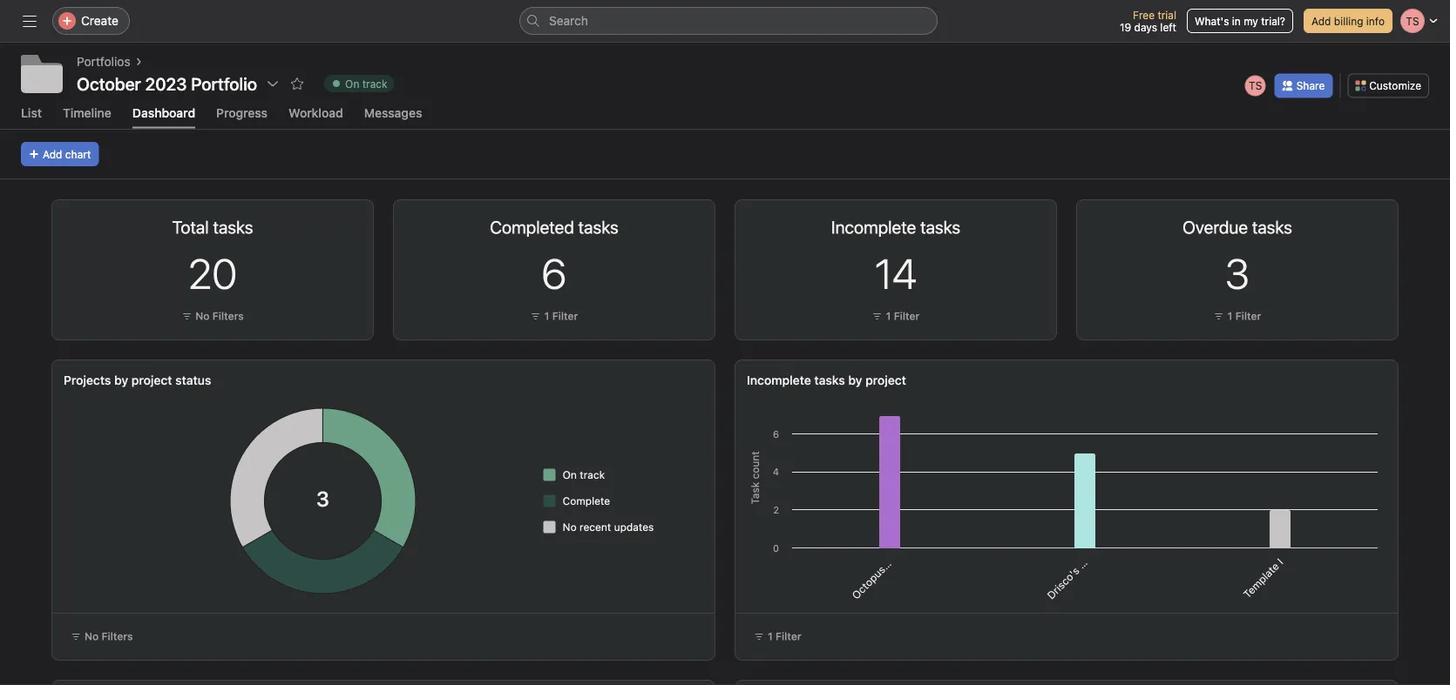 Task type: vqa. For each thing, say whether or not it's contained in the screenshot.
Add chart button
yes



Task type: locate. For each thing, give the bounding box(es) containing it.
october 2023 portfolio
[[77, 73, 257, 94]]

1 horizontal spatial no filters button
[[177, 307, 248, 325]]

create button
[[52, 7, 130, 35]]

0 horizontal spatial no filters button
[[63, 625, 141, 649]]

0 vertical spatial on track
[[345, 78, 387, 90]]

0 vertical spatial no
[[195, 310, 210, 322]]

1 horizontal spatial no
[[195, 310, 210, 322]]

1 for incomplete tasks
[[886, 310, 891, 322]]

1 vertical spatial add
[[43, 148, 62, 160]]

1 filter button
[[526, 307, 582, 325], [868, 307, 924, 325], [1209, 307, 1266, 325], [746, 625, 809, 649]]

track up the "complete"
[[580, 469, 605, 481]]

add to starred image
[[290, 77, 304, 91]]

0 vertical spatial add
[[1312, 15, 1331, 27]]

track inside on track popup button
[[362, 78, 387, 90]]

6
[[542, 249, 567, 298]]

specimen
[[881, 527, 924, 570]]

template
[[1241, 560, 1282, 601]]

1 horizontal spatial on track
[[563, 469, 605, 481]]

add left the 'billing'
[[1312, 15, 1331, 27]]

updates
[[614, 521, 654, 534]]

free
[[1133, 9, 1155, 21]]

days
[[1134, 21, 1157, 33]]

ts
[[1249, 80, 1262, 92]]

left
[[1160, 21, 1176, 33]]

info
[[1366, 15, 1385, 27]]

0 vertical spatial no filters button
[[177, 307, 248, 325]]

1 vertical spatial no filters
[[85, 631, 133, 643]]

1 filter
[[544, 310, 578, 322], [886, 310, 920, 322], [1228, 310, 1261, 322], [768, 631, 802, 643]]

20 button
[[188, 249, 237, 298]]

add inside button
[[43, 148, 62, 160]]

1
[[544, 310, 549, 322], [886, 310, 891, 322], [1228, 310, 1233, 322], [768, 631, 773, 643]]

create
[[81, 14, 118, 28]]

2 horizontal spatial no
[[563, 521, 577, 534]]

recent
[[580, 521, 611, 534]]

0 horizontal spatial no filters
[[85, 631, 133, 643]]

messages link
[[364, 105, 422, 129]]

what's
[[1195, 15, 1229, 27]]

in
[[1232, 15, 1241, 27]]

1 horizontal spatial track
[[580, 469, 605, 481]]

0 vertical spatial on
[[345, 78, 359, 90]]

list
[[21, 105, 42, 120]]

dashboard
[[132, 105, 195, 120]]

6 button
[[542, 249, 567, 298]]

1 vertical spatial no
[[563, 521, 577, 534]]

customize
[[1369, 80, 1421, 92]]

filter
[[552, 310, 578, 322], [894, 310, 920, 322], [1236, 310, 1261, 322], [776, 631, 802, 643]]

octopus
[[850, 564, 888, 602]]

incomplete
[[747, 373, 811, 388]]

0 vertical spatial filters
[[212, 310, 244, 322]]

0 horizontal spatial filters
[[102, 631, 133, 643]]

19
[[1120, 21, 1131, 33]]

incomplete tasks
[[831, 217, 961, 237]]

1 for overdue tasks
[[1228, 310, 1233, 322]]

0 horizontal spatial on
[[345, 78, 359, 90]]

total tasks
[[172, 217, 253, 237]]

filter for incomplete tasks by project
[[776, 631, 802, 643]]

on track
[[345, 78, 387, 90], [563, 469, 605, 481]]

my
[[1244, 15, 1258, 27]]

add left chart
[[43, 148, 62, 160]]

drinks
[[1075, 541, 1106, 571]]

progress
[[216, 105, 268, 120]]

on
[[345, 78, 359, 90], [563, 469, 577, 481]]

0 vertical spatial track
[[362, 78, 387, 90]]

2 vertical spatial no
[[85, 631, 99, 643]]

track up messages
[[362, 78, 387, 90]]

20
[[188, 249, 237, 298]]

more actions image
[[342, 218, 356, 232]]

search
[[549, 14, 588, 28]]

billing
[[1334, 15, 1363, 27]]

add
[[1312, 15, 1331, 27], [43, 148, 62, 160]]

no
[[195, 310, 210, 322], [563, 521, 577, 534], [85, 631, 99, 643]]

trial?
[[1261, 15, 1285, 27]]

0 horizontal spatial on track
[[345, 78, 387, 90]]

1 filter button for overdue tasks
[[1209, 307, 1266, 325]]

on inside popup button
[[345, 78, 359, 90]]

workload
[[289, 105, 343, 120]]

add inside button
[[1312, 15, 1331, 27]]

project status
[[131, 373, 211, 388]]

filters
[[212, 310, 244, 322], [102, 631, 133, 643]]

expand sidebar image
[[23, 14, 37, 28]]

add chart
[[43, 148, 91, 160]]

portfolios link
[[77, 52, 130, 71]]

customize button
[[1348, 74, 1429, 98]]

on track up the "complete"
[[563, 469, 605, 481]]

by
[[114, 373, 128, 388]]

1 vertical spatial filters
[[102, 631, 133, 643]]

1 horizontal spatial add
[[1312, 15, 1331, 27]]

track
[[362, 78, 387, 90], [580, 469, 605, 481]]

timeline
[[63, 105, 111, 120]]

0 vertical spatial no filters
[[195, 310, 244, 322]]

1 vertical spatial on
[[563, 469, 577, 481]]

share button
[[1275, 74, 1333, 98]]

no filters button
[[177, 307, 248, 325], [63, 625, 141, 649]]

edit chart image
[[317, 218, 331, 232]]

add chart button
[[21, 142, 99, 166]]

14
[[875, 249, 917, 298]]

no filters
[[195, 310, 244, 322], [85, 631, 133, 643]]

i
[[1275, 556, 1286, 567]]

on track up messages
[[345, 78, 387, 90]]

template i
[[1241, 556, 1286, 601]]

list link
[[21, 105, 42, 129]]

octopus specimen
[[850, 527, 924, 602]]

tasks
[[814, 373, 845, 388]]

0 horizontal spatial add
[[43, 148, 62, 160]]

0 horizontal spatial track
[[362, 78, 387, 90]]

1 filter for overdue tasks
[[1228, 310, 1261, 322]]



Task type: describe. For each thing, give the bounding box(es) containing it.
incomplete tasks by project
[[747, 373, 906, 388]]

no recent updates
[[563, 521, 654, 534]]

1 for incomplete tasks by project
[[768, 631, 773, 643]]

portfolios
[[77, 54, 130, 69]]

dashboard link
[[132, 105, 195, 129]]

drisco's
[[1045, 565, 1082, 602]]

progress link
[[216, 105, 268, 129]]

timeline link
[[63, 105, 111, 129]]

filter for overdue tasks
[[1236, 310, 1261, 322]]

by project
[[848, 373, 906, 388]]

add billing info button
[[1304, 9, 1393, 33]]

0 horizontal spatial no
[[85, 631, 99, 643]]

what's in my trial?
[[1195, 15, 1285, 27]]

october
[[77, 73, 141, 94]]

3
[[1225, 249, 1250, 298]]

1 horizontal spatial on
[[563, 469, 577, 481]]

drisco's drinks
[[1045, 541, 1106, 602]]

on track button
[[316, 71, 402, 96]]

add for add chart
[[43, 148, 62, 160]]

projects
[[64, 373, 111, 388]]

1 filter for incomplete tasks
[[886, 310, 920, 322]]

1 horizontal spatial no filters
[[195, 310, 244, 322]]

trial
[[1158, 9, 1176, 21]]

show options image
[[266, 77, 280, 91]]

3 button
[[1225, 249, 1250, 298]]

add for add billing info
[[1312, 15, 1331, 27]]

share
[[1297, 80, 1325, 92]]

1 horizontal spatial filters
[[212, 310, 244, 322]]

2023 portfolio
[[145, 73, 257, 94]]

search list box
[[519, 7, 938, 35]]

view chart image
[[293, 218, 307, 232]]

workload link
[[289, 105, 343, 129]]

complete
[[563, 495, 610, 507]]

1 filter button for incomplete tasks
[[868, 307, 924, 325]]

on track inside popup button
[[345, 78, 387, 90]]

1 vertical spatial no filters button
[[63, 625, 141, 649]]

projects by project status
[[64, 373, 211, 388]]

14 button
[[875, 249, 917, 298]]

1 vertical spatial on track
[[563, 469, 605, 481]]

completed tasks
[[490, 217, 619, 237]]

free trial 19 days left
[[1120, 9, 1176, 33]]

what's in my trial? button
[[1187, 9, 1293, 33]]

1 filter for incomplete tasks by project
[[768, 631, 802, 643]]

messages
[[364, 105, 422, 120]]

1 vertical spatial track
[[580, 469, 605, 481]]

filter for incomplete tasks
[[894, 310, 920, 322]]

overdue tasks
[[1183, 217, 1292, 237]]

search button
[[519, 7, 938, 35]]

1 filter button for incomplete tasks by project
[[746, 625, 809, 649]]

add billing info
[[1312, 15, 1385, 27]]

chart
[[65, 148, 91, 160]]



